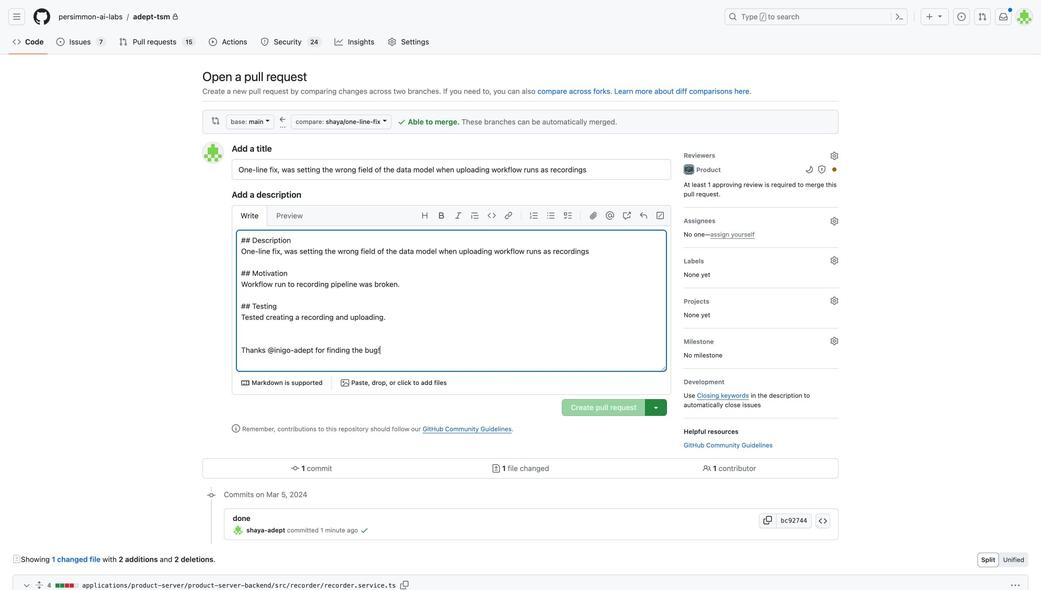 Task type: describe. For each thing, give the bounding box(es) containing it.
2 gear image from the top
[[831, 217, 839, 226]]

0 vertical spatial file diff image
[[492, 465, 501, 473]]

moon image
[[806, 165, 814, 174]]

info image
[[232, 425, 240, 433]]

shield lock image
[[818, 165, 827, 174]]

Title text field
[[232, 159, 672, 180]]

1 horizontal spatial git commit image
[[291, 465, 300, 473]]

2 vertical spatial gear image
[[831, 297, 839, 305]]

git compare image
[[212, 117, 220, 125]]

1 gear image from the top
[[831, 152, 839, 160]]

triangle down image
[[937, 12, 945, 20]]

plus image
[[926, 13, 935, 21]]

0 horizontal spatial git commit image
[[207, 492, 216, 500]]

check image
[[398, 118, 406, 126]]

dot fill image
[[831, 165, 839, 174]]

people image
[[703, 465, 712, 473]]

markdown image
[[241, 379, 250, 387]]

graph image
[[335, 38, 343, 46]]

shield image
[[261, 38, 269, 46]]

git pull request image
[[979, 13, 987, 21]]

0 horizontal spatial code image
[[13, 38, 21, 46]]

diff view list
[[978, 553, 1029, 568]]



Task type: vqa. For each thing, say whether or not it's contained in the screenshot.
the bottom file diff image
yes



Task type: locate. For each thing, give the bounding box(es) containing it.
0 vertical spatial issue opened image
[[958, 13, 967, 21]]

0 vertical spatial gear image
[[831, 152, 839, 160]]

2 / 2 checks ok image
[[360, 527, 369, 535]]

image image
[[341, 379, 349, 387]]

tab panel
[[232, 230, 671, 395]]

homepage image
[[34, 8, 50, 25]]

add a comment tab list
[[232, 205, 312, 226]]

expand all image
[[35, 581, 44, 590]]

git pull request image
[[119, 38, 128, 46]]

1 vertical spatial gear image
[[831, 257, 839, 265]]

@shaya adept image for 2 / 2 checks ok image
[[233, 525, 243, 536]]

0 vertical spatial code image
[[13, 38, 21, 46]]

git commit image
[[291, 465, 300, 473], [207, 492, 216, 500]]

toggle diff contents image
[[23, 582, 31, 591]]

1 vertical spatial file diff image
[[13, 555, 21, 564]]

copy the full sha image
[[764, 517, 773, 525]]

1 horizontal spatial issue opened image
[[958, 13, 967, 21]]

2 vertical spatial gear image
[[831, 337, 839, 346]]

0 vertical spatial git commit image
[[291, 465, 300, 473]]

issue opened image
[[958, 13, 967, 21], [56, 38, 65, 46]]

gear image
[[388, 38, 397, 46], [831, 257, 839, 265], [831, 297, 839, 305]]

1 vertical spatial issue opened image
[[56, 38, 65, 46]]

0 vertical spatial @shaya adept image
[[203, 142, 224, 163]]

1 vertical spatial git commit image
[[207, 492, 216, 500]]

lock image
[[172, 14, 179, 20]]

play image
[[209, 38, 217, 46]]

issue opened image for git pull request icon
[[958, 13, 967, 21]]

copy image
[[400, 581, 409, 590]]

1 vertical spatial gear image
[[831, 217, 839, 226]]

arrow left image
[[279, 116, 287, 124]]

@shaya adept image for info image
[[203, 142, 224, 163]]

file diff image
[[492, 465, 501, 473], [13, 555, 21, 564]]

3 gear image from the top
[[831, 337, 839, 346]]

0 horizontal spatial @shaya adept image
[[203, 142, 224, 163]]

gear image
[[831, 152, 839, 160], [831, 217, 839, 226], [831, 337, 839, 346]]

notifications image
[[1000, 13, 1008, 21]]

show options image
[[1012, 582, 1020, 590]]

issue opened image for git pull request image
[[56, 38, 65, 46]]

1 horizontal spatial file diff image
[[492, 465, 501, 473]]

list
[[54, 8, 719, 25]]

@persimmon ai labs/product image
[[684, 164, 695, 175]]

code image
[[13, 38, 21, 46], [819, 517, 828, 526]]

1 horizontal spatial code image
[[819, 517, 828, 526]]

@shaya adept image
[[203, 142, 224, 163], [233, 525, 243, 536]]

1 horizontal spatial @shaya adept image
[[233, 525, 243, 536]]

0 vertical spatial gear image
[[388, 38, 397, 46]]

0 horizontal spatial issue opened image
[[56, 38, 65, 46]]

  text field
[[237, 231, 667, 371]]

0 horizontal spatial file diff image
[[13, 555, 21, 564]]

1 vertical spatial @shaya adept image
[[233, 525, 243, 536]]

1 vertical spatial code image
[[819, 517, 828, 526]]

command palette image
[[896, 13, 904, 21]]



